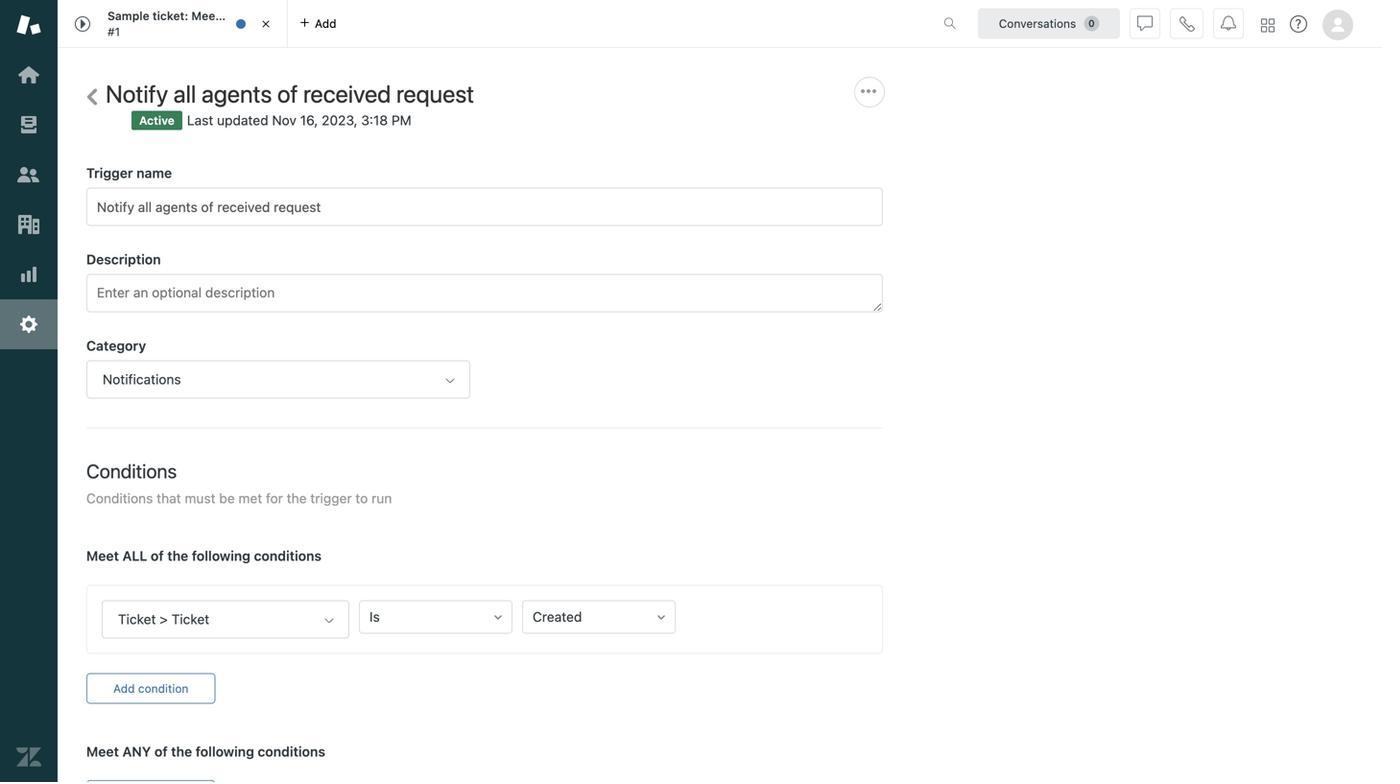 Task type: describe. For each thing, give the bounding box(es) containing it.
conversations button
[[978, 8, 1120, 39]]

notifications image
[[1221, 16, 1236, 31]]

add button
[[288, 0, 348, 47]]

add
[[315, 17, 336, 30]]

ticket
[[244, 9, 276, 23]]

reporting image
[[16, 262, 41, 287]]

tabs tab list
[[58, 0, 924, 48]]

tab containing sample ticket: meet the ticket
[[58, 0, 288, 48]]

conversations
[[999, 17, 1076, 30]]

main element
[[0, 0, 58, 782]]

ticket:
[[153, 9, 188, 23]]

#1
[[108, 25, 120, 38]]

close image
[[256, 14, 276, 34]]

button displays agent's chat status as invisible. image
[[1138, 16, 1153, 31]]



Task type: locate. For each thing, give the bounding box(es) containing it.
the
[[223, 9, 241, 23]]

views image
[[16, 112, 41, 137]]

customers image
[[16, 162, 41, 187]]

tab
[[58, 0, 288, 48]]

zendesk image
[[16, 745, 41, 770]]

get help image
[[1290, 15, 1308, 33]]

meet
[[191, 9, 220, 23]]

get started image
[[16, 62, 41, 87]]

zendesk support image
[[16, 12, 41, 37]]

admin image
[[16, 312, 41, 337]]

sample
[[108, 9, 149, 23]]

sample ticket: meet the ticket #1
[[108, 9, 276, 38]]

organizations image
[[16, 212, 41, 237]]

zendesk products image
[[1261, 19, 1275, 32]]



Task type: vqa. For each thing, say whether or not it's contained in the screenshot.
"tickets"
no



